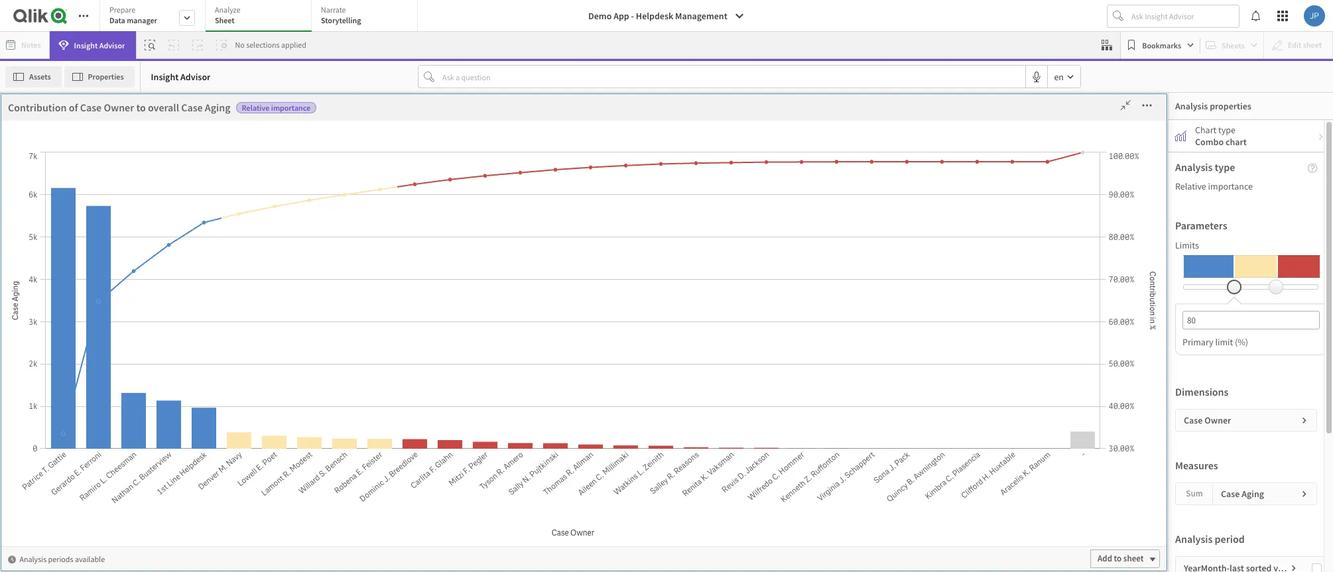 Task type: locate. For each thing, give the bounding box(es) containing it.
help image
[[1308, 164, 1317, 173]]

no selections applied
[[235, 40, 306, 50]]

1 vertical spatial advisor
[[180, 71, 210, 83]]

relative right auto- on the left top
[[242, 103, 270, 113]]

cases down applied
[[259, 92, 320, 122]]

0 horizontal spatial of
[[69, 101, 78, 114]]

contribution right priority
[[228, 204, 287, 217]]

high priority cases 72
[[126, 92, 320, 175]]

0 horizontal spatial add to sheet
[[442, 482, 488, 494]]

case aging up 18364.641273148
[[1081, 267, 1123, 278]]

2 fields button from the left
[[1, 93, 68, 135]]

case closed date
[[75, 233, 141, 245]]

to for the middle the add to sheet button
[[771, 482, 779, 494]]

0 horizontal spatial add
[[442, 482, 457, 494]]

case timetable rank button
[[68, 472, 164, 484]]

1 timetable from the top
[[95, 445, 135, 457]]

0 vertical spatial case aging
[[75, 207, 117, 219]]

to
[[136, 101, 146, 114], [356, 204, 366, 217], [459, 482, 466, 494], [771, 482, 779, 494], [1114, 553, 1122, 564]]

1 master items button from the left
[[0, 136, 68, 178]]

case count menu item
[[68, 253, 190, 279]]

contribution of case owner to overall case aging
[[8, 101, 231, 114], [228, 204, 451, 217]]

insight up properties button
[[74, 40, 98, 50]]

contribution
[[8, 101, 67, 114], [228, 204, 287, 217]]

1 vertical spatial small image
[[1301, 417, 1309, 425]]

case duration time menu item
[[68, 306, 190, 332]]

properties
[[1210, 100, 1252, 112]]

contribution up fields at the left of the page
[[8, 101, 67, 114]]

1 true from the top
[[857, 316, 874, 328]]

to for rightmost the add to sheet button
[[1114, 553, 1122, 564]]

by
[[614, 181, 625, 195]]

1 vertical spatial type
[[124, 419, 143, 431]]

1 0 from the top
[[1118, 316, 1124, 328]]

0 vertical spatial importance
[[271, 103, 311, 113]]

priority inside medium priority cases 142
[[635, 92, 710, 122]]

1 vertical spatial contribution of case owner to overall case aging
[[228, 204, 451, 217]]

cases left open/closed
[[75, 552, 97, 563]]

demo app - helpdesk management button
[[580, 5, 753, 27]]

1 horizontal spatial type
[[666, 181, 689, 195]]

case aging up period at bottom
[[1221, 488, 1264, 500]]

cases inside 'high priority cases 72'
[[259, 92, 320, 122]]

tab list inside application
[[99, 0, 423, 33]]

2 timetable from the top
[[95, 472, 135, 484]]

small image
[[1317, 133, 1325, 141], [1301, 417, 1309, 425], [8, 556, 16, 563]]

case count
[[75, 260, 119, 272]]

case inside menu item
[[75, 313, 93, 325]]

0 horizontal spatial type
[[124, 419, 143, 431]]

exit full screen image
[[1115, 99, 1137, 112]]

analyze sheet
[[215, 5, 240, 25]]

add to sheet for rightmost the add to sheet button
[[1098, 553, 1144, 564]]

3 0 from the top
[[1118, 393, 1124, 404]]

cases
[[259, 92, 320, 122], [715, 92, 776, 122], [1134, 92, 1196, 122], [35, 181, 63, 195], [583, 181, 612, 195], [90, 450, 119, 464], [75, 552, 97, 563]]

en button
[[1048, 66, 1080, 88]]

selections tool image
[[1102, 40, 1113, 50]]

case aging down %ownerid
[[75, 207, 117, 219]]

items
[[37, 161, 56, 170]]

1 vertical spatial time
[[146, 450, 170, 464]]

time inside menu item
[[131, 313, 151, 325]]

true for denver m. navy
[[857, 316, 874, 328]]

2 horizontal spatial add to sheet
[[1098, 553, 1144, 564]]

2 horizontal spatial small image
[[1317, 133, 1325, 141]]

case inside case timetable menu item
[[75, 445, 93, 457]]

tab list containing prepare
[[99, 0, 423, 33]]

analysis
[[235, 107, 272, 121]]

open left by
[[555, 181, 581, 195]]

1 horizontal spatial of
[[149, 195, 157, 208]]

1 vertical spatial date
[[127, 286, 145, 298]]

limit
[[1215, 336, 1233, 348]]

0 vertical spatial insight advisor
[[74, 40, 125, 50]]

timetable up case_date_key button
[[95, 472, 135, 484]]

created
[[95, 286, 126, 298]]

1 horizontal spatial relative importance
[[1175, 180, 1253, 192]]

1 vertical spatial overall
[[368, 204, 399, 217]]

case
[[80, 101, 102, 114], [181, 101, 203, 114], [513, 153, 532, 165], [300, 204, 322, 217], [401, 204, 423, 217], [75, 207, 93, 219], [75, 233, 93, 245], [75, 260, 93, 272], [1081, 267, 1099, 278], [75, 286, 93, 298], [75, 313, 93, 325], [75, 339, 93, 351], [75, 366, 93, 378], [75, 392, 93, 404], [1184, 415, 1203, 426], [75, 419, 93, 431], [75, 445, 93, 457], [75, 472, 93, 484], [1221, 488, 1240, 500]]

open down "master"
[[7, 181, 32, 195]]

add to sheet for the middle the add to sheet button
[[755, 482, 801, 494]]

combo chart image
[[1175, 131, 1186, 141]]

3 true from the top
[[857, 438, 874, 450]]

1 horizontal spatial small image
[[1301, 417, 1309, 425]]

advisor up auto- on the left top
[[180, 71, 210, 83]]

type right record
[[124, 419, 143, 431]]

case record type menu item
[[68, 412, 190, 438]]

case closed date button
[[68, 233, 164, 245]]

case timetable rank menu item
[[68, 465, 190, 491]]

relative importance
[[242, 103, 311, 113], [1175, 180, 1253, 192]]

lowell e. poet
[[928, 469, 981, 480]]

1 vertical spatial timetable
[[95, 472, 135, 484]]

e. left poet
[[954, 469, 961, 480]]

0 horizontal spatial relative importance
[[242, 103, 311, 113]]

type down "142"
[[666, 181, 689, 195]]

0 for plasencia
[[1118, 438, 1124, 450]]

fields
[[24, 117, 45, 127]]

2 true from the top
[[857, 362, 874, 373]]

0 horizontal spatial relative
[[242, 103, 270, 113]]

importance down analysis type
[[1208, 180, 1253, 192]]

priority for 142
[[635, 92, 710, 122]]

menu inside application
[[68, 147, 200, 572]]

203
[[1065, 122, 1136, 175]]

case closed date menu item
[[68, 226, 190, 253]]

analysis
[[1175, 100, 1208, 112], [1175, 161, 1213, 174], [240, 483, 267, 493], [552, 483, 579, 493], [865, 483, 892, 493], [1175, 533, 1213, 546], [20, 554, 47, 564]]

1 vertical spatial insight advisor
[[151, 71, 210, 83]]

1 horizontal spatial overall
[[368, 204, 399, 217]]

advisor down data at the top left
[[99, 40, 125, 50]]

number
[[112, 195, 147, 208]]

case inside case closed date menu item
[[75, 233, 93, 245]]

0 horizontal spatial insight
[[74, 40, 98, 50]]

case owner
[[513, 153, 561, 165], [75, 366, 121, 378], [1184, 415, 1231, 426]]

true for lowell e. poet
[[857, 469, 874, 480]]

relative importance right auto- on the left top
[[242, 103, 311, 113]]

priority inside 'high priority cases 72'
[[178, 92, 254, 122]]

cases left "vs"
[[35, 181, 63, 195]]

case inside case owner menu item
[[75, 366, 93, 378]]

poet
[[963, 469, 981, 480]]

0 vertical spatial small image
[[1301, 490, 1309, 498]]

small image
[[1301, 490, 1309, 498], [1290, 564, 1298, 572]]

type down chart
[[1215, 161, 1235, 174]]

0 vertical spatial e.
[[960, 454, 967, 465]]

case created date button
[[68, 286, 164, 298]]

%ownerid button
[[68, 180, 164, 192]]

of left high
[[149, 195, 157, 208]]

type right chart
[[1218, 124, 1236, 136]]

insight advisor up high
[[151, 71, 210, 83]]

6 0 from the top
[[1118, 454, 1124, 465]]

kimbra c. plasencia
[[928, 438, 1002, 450]]

1 horizontal spatial importance
[[1208, 180, 1253, 192]]

of
[[69, 101, 78, 114], [149, 195, 157, 208], [289, 204, 298, 217]]

time down case created date menu item
[[131, 313, 151, 325]]

case is closed menu item
[[68, 332, 190, 359]]

sheet
[[468, 482, 488, 494], [781, 482, 801, 494], [1123, 553, 1144, 564]]

duration down created
[[95, 313, 129, 325]]

0 vertical spatial relative importance
[[242, 103, 311, 113]]

0 horizontal spatial case aging
[[75, 207, 117, 219]]

0 vertical spatial relative
[[242, 103, 270, 113]]

analysis type
[[1175, 161, 1235, 174]]

cases up combo chart icon
[[1134, 92, 1196, 122]]

m.
[[956, 316, 966, 328]]

periods
[[268, 483, 294, 493], [581, 483, 606, 493], [893, 483, 918, 493], [48, 554, 73, 564]]

fields button
[[0, 93, 68, 135], [1, 93, 68, 135]]

1 vertical spatial small image
[[1290, 564, 1298, 572]]

1 horizontal spatial contribution
[[228, 204, 287, 217]]

case created date menu item
[[68, 279, 190, 306]]

0 vertical spatial contribution
[[8, 101, 67, 114]]

1 vertical spatial case aging
[[1081, 267, 1123, 278]]

1 vertical spatial importance
[[1208, 180, 1253, 192]]

date down case aging 'menu item'
[[123, 233, 141, 245]]

combo
[[1195, 136, 1224, 148]]

sheet for the leftmost the add to sheet button
[[468, 482, 488, 494]]

open & resolved cases over time
[[7, 450, 170, 464]]

insight advisor down data at the top left
[[74, 40, 125, 50]]

tab list
[[99, 0, 423, 33]]

overall
[[148, 101, 179, 114], [368, 204, 399, 217]]

insight up high
[[151, 71, 179, 83]]

5 0 from the top
[[1118, 438, 1124, 450]]

1 horizontal spatial advisor
[[180, 71, 210, 83]]

0 horizontal spatial sheet
[[468, 482, 488, 494]]

1 vertical spatial insight
[[151, 71, 179, 83]]

no
[[235, 40, 245, 50]]

of right cases
[[289, 204, 298, 217]]

case owner menu item
[[68, 359, 190, 385]]

0 vertical spatial case owner
[[513, 153, 561, 165]]

date right created
[[127, 286, 145, 298]]

duration right "vs"
[[78, 181, 121, 195]]

grid containing case aging
[[854, 253, 1132, 529]]

closed right the is
[[103, 339, 130, 351]]

e. down kimbra c. plasencia
[[960, 454, 967, 465]]

0 vertical spatial timetable
[[95, 445, 135, 457]]

0 vertical spatial type
[[666, 181, 689, 195]]

0 for modest
[[1118, 362, 1124, 373]]

sheet for rightmost the add to sheet button
[[1123, 553, 1144, 564]]

Ask Insight Advisor text field
[[1129, 5, 1239, 27]]

0 horizontal spatial insight advisor
[[74, 40, 125, 50]]

c.
[[957, 438, 965, 450]]

open inside open cases vs duration * bubble size represents number of high priority open cases
[[7, 181, 32, 195]]

0 horizontal spatial case owner
[[75, 366, 121, 378]]

open
[[7, 181, 32, 195], [555, 181, 581, 195], [7, 450, 32, 464]]

2 horizontal spatial case owner
[[1184, 415, 1231, 426]]

grid
[[854, 253, 1132, 529]]

%ownerid menu item
[[68, 173, 190, 200]]

cases inside medium priority cases 142
[[715, 92, 776, 122]]

0 horizontal spatial advisor
[[99, 40, 125, 50]]

1 horizontal spatial case owner
[[513, 153, 561, 165]]

master items button
[[0, 136, 68, 178], [1, 136, 68, 178]]

0 vertical spatial small image
[[1317, 133, 1325, 141]]

type inside chart type combo chart
[[1218, 124, 1236, 136]]

1 vertical spatial type
[[1215, 161, 1235, 174]]

type inside menu item
[[124, 419, 143, 431]]

1 vertical spatial duration
[[95, 313, 129, 325]]

0 vertical spatial type
[[1218, 124, 1236, 136]]

0 for navy
[[1118, 316, 1124, 328]]

0 vertical spatial insight
[[74, 40, 98, 50]]

1 vertical spatial e.
[[954, 469, 961, 480]]

0 vertical spatial duration
[[78, 181, 121, 195]]

high
[[126, 92, 174, 122]]

1 horizontal spatial relative
[[1175, 180, 1206, 192]]

press space to open search dialog box for [case is closed] column. element
[[902, 253, 925, 282]]

1 vertical spatial relative
[[1175, 180, 1206, 192]]

open left &
[[7, 450, 32, 464]]

app
[[614, 10, 629, 22]]

case owner button
[[68, 366, 164, 378]]

closed up count
[[95, 233, 122, 245]]

2 horizontal spatial sheet
[[1123, 553, 1144, 564]]

is
[[95, 339, 102, 351]]

1 vertical spatial closed
[[103, 339, 130, 351]]

true
[[857, 316, 874, 328], [857, 362, 874, 373], [857, 438, 874, 450], [857, 454, 874, 465], [857, 469, 874, 480]]

0 vertical spatial date
[[123, 233, 141, 245]]

menu containing %ownerid
[[68, 147, 200, 572]]

properties button
[[64, 66, 134, 87]]

case is closed
[[75, 339, 130, 351]]

parameters
[[1175, 219, 1227, 232]]

importance down applied
[[271, 103, 311, 113]]

1 horizontal spatial case aging
[[1081, 267, 1123, 278]]

date for case created date
[[127, 286, 145, 298]]

case aging
[[75, 207, 117, 219], [1081, 267, 1123, 278], [1221, 488, 1264, 500]]

None number field
[[1183, 311, 1320, 330]]

priority for 72
[[178, 92, 254, 122]]

case timetable button
[[68, 445, 164, 457]]

priority
[[180, 195, 212, 208]]

case_date_key
[[75, 498, 135, 510]]

timetable up case timetable rank at the bottom of the page
[[95, 445, 135, 457]]

analysis properties
[[1175, 100, 1252, 112]]

type
[[666, 181, 689, 195], [124, 419, 143, 431]]

&
[[35, 450, 42, 464]]

assets
[[29, 71, 51, 81]]

Ask a question text field
[[440, 66, 1026, 87]]

insight inside dropdown button
[[74, 40, 98, 50]]

case aging menu item
[[68, 200, 190, 226]]

1 horizontal spatial sheet
[[781, 482, 801, 494]]

cases down 'ask a question' text field
[[715, 92, 776, 122]]

open for open cases vs duration * bubble size represents number of high priority open cases
[[7, 181, 32, 195]]

true for gerardo e. ferroni
[[857, 454, 874, 465]]

applied
[[281, 40, 306, 50]]

of down properties button
[[69, 101, 78, 114]]

2 vertical spatial case aging
[[1221, 488, 1264, 500]]

r.
[[959, 362, 966, 373]]

application
[[0, 0, 1333, 572]]

0 horizontal spatial contribution
[[8, 101, 67, 114]]

open for open & resolved cases over time
[[7, 450, 32, 464]]

menu
[[68, 147, 200, 572]]

5 true from the top
[[857, 469, 874, 480]]

0 vertical spatial time
[[131, 313, 151, 325]]

relative importance down analysis type
[[1175, 180, 1253, 192]]

case inside case created date menu item
[[75, 286, 93, 298]]

e. for gerardo
[[960, 454, 967, 465]]

insight
[[74, 40, 98, 50], [151, 71, 179, 83]]

1 vertical spatial contribution
[[228, 204, 287, 217]]

0 horizontal spatial importance
[[271, 103, 311, 113]]

0 vertical spatial overall
[[148, 101, 179, 114]]

time up rank
[[146, 450, 170, 464]]

open
[[214, 195, 236, 208]]

1 vertical spatial case owner
[[75, 366, 121, 378]]

open cases vs duration * bubble size represents number of high priority open cases
[[7, 181, 263, 208]]

0 vertical spatial advisor
[[99, 40, 125, 50]]

priority inside low priority cases 203
[[1054, 92, 1130, 122]]

relative down analysis type
[[1175, 180, 1206, 192]]

add
[[442, 482, 457, 494], [755, 482, 769, 494], [1098, 553, 1112, 564]]

1 horizontal spatial insight
[[151, 71, 179, 83]]

72
[[199, 122, 247, 175]]

selections
[[246, 40, 280, 50]]

more image
[[1137, 99, 1158, 112]]

period
[[1215, 533, 1245, 546]]

chart type combo chart
[[1195, 124, 1247, 148]]

case_date_key button
[[68, 498, 164, 510]]

dimensions
[[1175, 385, 1229, 399]]

4 true from the top
[[857, 454, 874, 465]]

2 vertical spatial small image
[[8, 556, 16, 563]]

analyze
[[215, 5, 240, 15]]

2 0 from the top
[[1118, 362, 1124, 373]]

1 horizontal spatial add to sheet
[[755, 482, 801, 494]]



Task type: vqa. For each thing, say whether or not it's contained in the screenshot.
2nd 0 from the top
yes



Task type: describe. For each thing, give the bounding box(es) containing it.
case is closed button
[[68, 339, 164, 351]]

chart
[[1195, 124, 1217, 136]]

demo
[[588, 10, 612, 22]]

represents
[[64, 195, 111, 208]]

medium
[[547, 92, 630, 122]]

case duration time
[[75, 313, 151, 325]]

bubble
[[13, 195, 44, 208]]

totals element
[[854, 282, 925, 299]]

(%)
[[1235, 336, 1248, 348]]

properties
[[88, 71, 124, 81]]

measures
[[1175, 459, 1218, 472]]

resolved
[[44, 450, 88, 464]]

helpdesk
[[636, 10, 673, 22]]

case inside case count menu item
[[75, 260, 93, 272]]

1 vertical spatial relative importance
[[1175, 180, 1253, 192]]

cases inside open cases vs duration * bubble size represents number of high priority open cases
[[35, 181, 63, 195]]

cases open/closed
[[75, 552, 150, 563]]

cases open/closed menu item
[[68, 545, 190, 571]]

prepare
[[109, 5, 136, 15]]

advisor inside the insight advisor dropdown button
[[99, 40, 125, 50]]

rank
[[136, 472, 156, 484]]

lamont r. modest
[[928, 362, 997, 373]]

1 horizontal spatial add
[[755, 482, 769, 494]]

type for chart
[[1218, 124, 1236, 136]]

totals not applicable for this column element
[[925, 282, 1042, 299]]

auto-
[[210, 107, 235, 121]]

smart search image
[[145, 40, 156, 50]]

insight advisor inside dropdown button
[[74, 40, 125, 50]]

vs
[[65, 181, 76, 195]]

demo app - helpdesk management
[[588, 10, 727, 22]]

cases up case timetable rank at the bottom of the page
[[90, 450, 119, 464]]

james peterson image
[[1304, 5, 1325, 27]]

case_date_key menu item
[[68, 491, 190, 518]]

0 vertical spatial closed
[[95, 233, 122, 245]]

assets button
[[5, 66, 61, 87]]

2 horizontal spatial case aging
[[1221, 488, 1264, 500]]

record
[[95, 419, 122, 431]]

grid inside application
[[854, 253, 1132, 529]]

timetable for case timetable rank
[[95, 472, 135, 484]]

case is closed. press space to sort on this column. element
[[854, 253, 902, 282]]

*
[[7, 195, 11, 208]]

group
[[123, 392, 147, 404]]

timetable for case timetable
[[95, 445, 135, 457]]

case inside case timetable rank menu item
[[75, 472, 93, 484]]

open cases by priority type
[[555, 181, 689, 195]]

medium priority cases 142
[[547, 92, 776, 175]]

0 horizontal spatial overall
[[148, 101, 179, 114]]

cases
[[238, 195, 263, 208]]

case aging inside 'menu item'
[[75, 207, 117, 219]]

2 master items button from the left
[[1, 136, 68, 178]]

case inside case owner group menu item
[[75, 392, 93, 404]]

navy
[[968, 316, 987, 328]]

-
[[631, 10, 634, 22]]

size
[[46, 195, 62, 208]]

1 fields button from the left
[[0, 93, 68, 135]]

primary limit (%)
[[1183, 336, 1248, 348]]

142
[[626, 122, 697, 175]]

type for analysis
[[1215, 161, 1235, 174]]

case record type button
[[68, 419, 164, 431]]

true for lamont r. modest
[[857, 362, 874, 373]]

2 vertical spatial case owner
[[1184, 415, 1231, 426]]

cases left by
[[583, 181, 612, 195]]

denver
[[928, 316, 955, 328]]

sheet
[[215, 15, 235, 25]]

1 horizontal spatial insight advisor
[[151, 71, 210, 83]]

case count button
[[68, 260, 164, 272]]

1 horizontal spatial add to sheet button
[[748, 479, 817, 498]]

gerardo
[[928, 454, 958, 465]]

case record type
[[75, 419, 143, 431]]

plasencia
[[966, 438, 1002, 450]]

modest
[[968, 362, 997, 373]]

case timetable rank
[[75, 472, 156, 484]]

cases inside low priority cases 203
[[1134, 92, 1196, 122]]

high
[[159, 195, 178, 208]]

to for the leftmost the add to sheet button
[[459, 482, 466, 494]]

case duration time button
[[68, 313, 164, 325]]

ferroni
[[969, 454, 996, 465]]

case owner group button
[[68, 392, 164, 404]]

priority for 203
[[1054, 92, 1130, 122]]

cases inside cases open/closed 'menu item'
[[75, 552, 97, 563]]

aging inside 'menu item'
[[95, 207, 117, 219]]

manager
[[127, 15, 157, 25]]

low priority cases 203
[[1005, 92, 1196, 175]]

cancel button
[[1108, 103, 1157, 125]]

e. for lowell
[[954, 469, 961, 480]]

0 horizontal spatial small image
[[8, 556, 16, 563]]

add to sheet for the leftmost the add to sheet button
[[442, 482, 488, 494]]

duration inside open cases vs duration * bubble size represents number of high priority open cases
[[78, 181, 121, 195]]

4 0 from the top
[[1118, 408, 1124, 419]]

data
[[109, 15, 125, 25]]

press space to open search dialog box for [case owner] column. element
[[1018, 253, 1042, 282]]

open for open cases by priority type
[[555, 181, 581, 195]]

case owner. press space to sort on this column. element
[[925, 253, 1018, 282]]

Search assets text field
[[68, 94, 200, 118]]

case aging inside grid
[[1081, 267, 1123, 278]]

duration inside menu item
[[95, 313, 129, 325]]

0 for ferroni
[[1118, 454, 1124, 465]]

bookmarks
[[1142, 40, 1181, 50]]

bookmarks button
[[1124, 34, 1197, 56]]

chart
[[1226, 136, 1247, 148]]

limits
[[1175, 239, 1199, 251]]

case owner group
[[75, 392, 147, 404]]

gerardo e. ferroni
[[928, 454, 996, 465]]

sum
[[1186, 488, 1203, 499]]

owner inside case owner menu item
[[95, 366, 121, 378]]

case inside case record type menu item
[[75, 419, 93, 431]]

2 horizontal spatial add
[[1098, 553, 1112, 564]]

date for case closed date
[[123, 233, 141, 245]]

lowell
[[928, 469, 953, 480]]

application containing 72
[[0, 0, 1333, 572]]

management
[[675, 10, 727, 22]]

primary
[[1183, 336, 1214, 348]]

case inside case aging 'menu item'
[[75, 207, 93, 219]]

2 horizontal spatial of
[[289, 204, 298, 217]]

count
[[95, 260, 119, 272]]

kimbra
[[928, 438, 955, 450]]

auto-analysis
[[210, 107, 272, 121]]

case inside case is closed menu item
[[75, 339, 93, 351]]

1 horizontal spatial small image
[[1301, 490, 1309, 498]]

2 horizontal spatial add to sheet button
[[1090, 550, 1160, 568]]

18364.641273148
[[1048, 285, 1123, 296]]

0 horizontal spatial add to sheet button
[[435, 479, 505, 498]]

owner inside case owner group menu item
[[95, 392, 121, 404]]

over
[[121, 450, 144, 464]]

low
[[1005, 92, 1049, 122]]

true for kimbra c. plasencia
[[857, 438, 874, 450]]

of inside open cases vs duration * bubble size represents number of high priority open cases
[[149, 195, 157, 208]]

aging inside grid
[[1101, 267, 1123, 278]]

none number field inside application
[[1183, 311, 1320, 330]]

case owner inside menu item
[[75, 366, 121, 378]]

cases open/closed button
[[68, 552, 164, 563]]

0 vertical spatial contribution of case owner to overall case aging
[[8, 101, 231, 114]]

0 horizontal spatial small image
[[1290, 564, 1298, 572]]

case created date
[[75, 286, 145, 298]]

case owner group menu item
[[68, 385, 190, 412]]

case timetable menu item
[[68, 438, 190, 465]]

sheet for the middle the add to sheet button
[[781, 482, 801, 494]]

insight advisor button
[[49, 31, 136, 59]]



